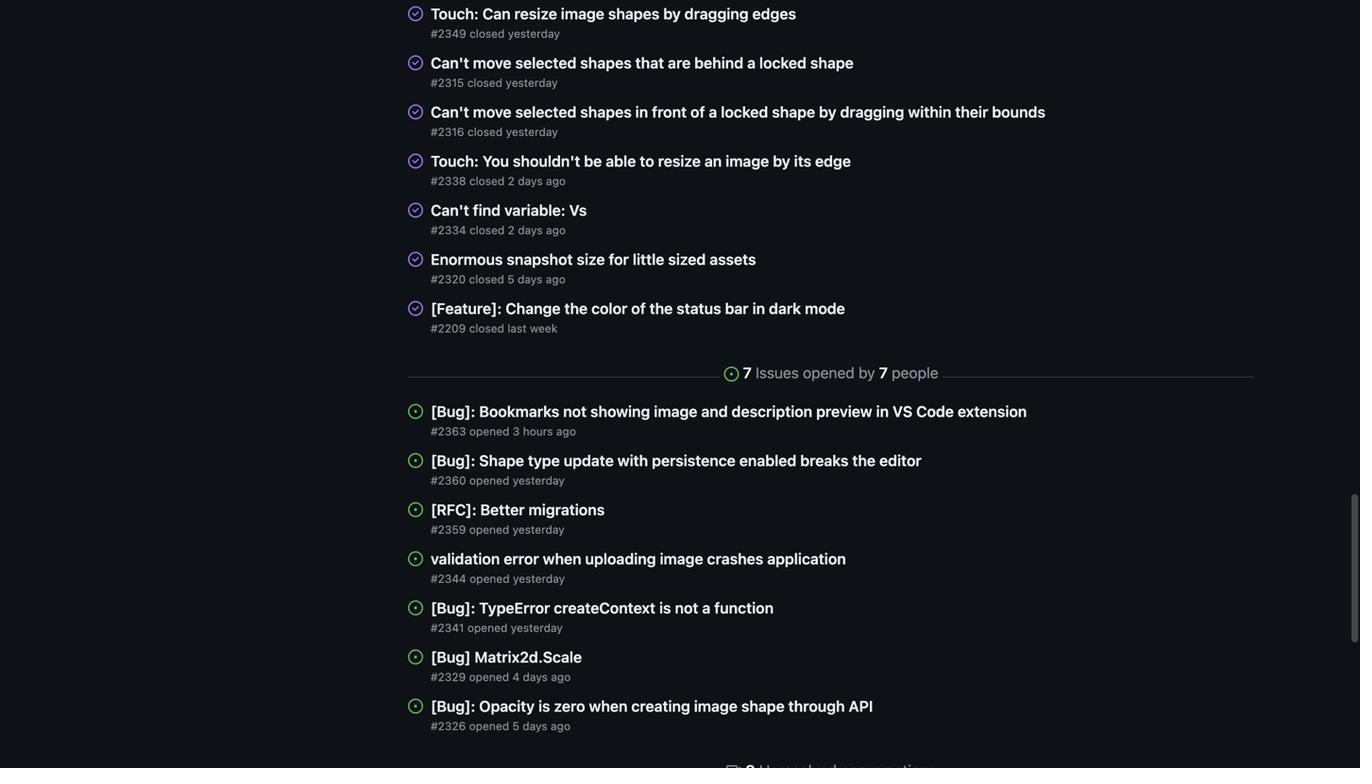 Task type: vqa. For each thing, say whether or not it's contained in the screenshot.


Task type: describe. For each thing, give the bounding box(es) containing it.
change
[[506, 299, 561, 317]]

touch: you shouldn't be able to resize an image by its edge #2338 closed 2 days ago
[[431, 152, 851, 188]]

touch: for touch: can resize image shapes by dragging edges
[[431, 5, 479, 23]]

typeerror
[[479, 599, 550, 617]]

resize inside touch: you shouldn't be able to resize an image by its edge #2338 closed 2 days ago
[[658, 152, 701, 170]]

closed inside can't move selected shapes that are behind a locked shape #2315 closed yesterday
[[467, 76, 503, 89]]

is inside the [bug]: opacity is zero when creating image shape through api #2326 opened 5 days ago
[[538, 697, 550, 715]]

code
[[916, 402, 954, 420]]

front
[[652, 103, 687, 121]]

able
[[606, 152, 636, 170]]

enabled
[[739, 452, 797, 469]]

closed image for can't find variable: vs
[[408, 203, 423, 218]]

people
[[892, 364, 939, 382]]

[bug]: for [bug]: bookmarks not showing image and description preview in vs code extension
[[431, 402, 475, 420]]

little
[[633, 250, 664, 268]]

to
[[640, 152, 654, 170]]

image inside [bug]: bookmarks not showing image and description preview in vs code extension #2363 opened 3 hours ago
[[654, 402, 698, 420]]

week
[[530, 322, 558, 335]]

7 issues         opened by 7 people
[[743, 364, 939, 382]]

closed inside touch: can resize image shapes by dragging edges #2349 closed yesterday
[[470, 27, 505, 40]]

ago inside can't find variable: vs #2334 closed 2 days ago
[[546, 223, 566, 237]]

migrations
[[529, 501, 605, 519]]

not inside [bug]: bookmarks not showing image and description preview in vs code extension #2363 opened 3 hours ago
[[563, 402, 587, 420]]

days inside enormous snapshot size for little sized assets #2320 closed 5 days ago
[[518, 273, 543, 286]]

[bug]: for [bug]: opacity is zero when creating image shape through api
[[431, 697, 475, 715]]

an
[[705, 152, 722, 170]]

by inside touch: can resize image shapes by dragging edges #2349 closed yesterday
[[663, 5, 681, 23]]

dragging inside touch: can resize image shapes by dragging edges #2349 closed yesterday
[[685, 5, 749, 23]]

dark
[[769, 299, 801, 317]]

can't for can't find variable: vs
[[431, 201, 469, 219]]

opened inside validation error when uploading image crashes application #2344 opened yesterday
[[470, 572, 510, 585]]

move for can't move selected shapes in front of a locked shape by dragging within their bounds
[[473, 103, 512, 121]]

shape for of
[[772, 103, 815, 121]]

type
[[528, 452, 560, 469]]

shapes for in
[[580, 103, 632, 121]]

zero
[[554, 697, 585, 715]]

shouldn't
[[513, 152, 580, 170]]

uploading
[[585, 550, 656, 568]]

issues
[[756, 364, 799, 382]]

snapshot
[[507, 250, 573, 268]]

by inside the can't move selected shapes in front of a locked shape by dragging within their bounds #2316 closed yesterday
[[819, 103, 837, 121]]

behind
[[694, 54, 744, 72]]

can't for can't move selected shapes in front of a locked shape by dragging within their bounds
[[431, 103, 469, 121]]

#2349
[[431, 27, 466, 40]]

closed image for [feature]:
[[408, 301, 423, 316]]

1 7 from the left
[[743, 364, 752, 382]]

selected for in
[[515, 103, 577, 121]]

editor
[[879, 452, 922, 469]]

[bug]: typeerror createcontext is not a function #2341 opened yesterday
[[431, 599, 774, 634]]

closed image for touch:
[[408, 6, 423, 21]]

#2360
[[431, 474, 466, 487]]

closed inside can't find variable: vs #2334 closed 2 days ago
[[469, 223, 505, 237]]

0 horizontal spatial the
[[564, 299, 588, 317]]

yesterday inside touch: can resize image shapes by dragging edges #2349 closed yesterday
[[508, 27, 560, 40]]

in for and
[[876, 402, 889, 420]]

closed inside the can't move selected shapes in front of a locked shape by dragging within their bounds #2316 closed yesterday
[[468, 125, 503, 138]]

by inside touch: you shouldn't be able to resize an image by its edge #2338 closed 2 days ago
[[773, 152, 790, 170]]

opened inside [bug]: typeerror createcontext is not a function #2341 opened yesterday
[[467, 621, 508, 634]]

[rfc]: better migrations #2359 opened yesterday
[[431, 501, 605, 536]]

matrix2d.scale
[[475, 648, 582, 666]]

last
[[508, 322, 527, 335]]

preview
[[816, 402, 873, 420]]

color
[[591, 299, 628, 317]]

#2326
[[431, 719, 466, 733]]

issue opened image for showing
[[408, 404, 423, 419]]

[feature]: change the color of the status bar in dark mode #2209 closed last week
[[431, 299, 845, 335]]

[bug]: bookmarks not showing image and description preview in vs code extension #2363 opened 3 hours ago
[[431, 402, 1027, 438]]

function
[[714, 599, 774, 617]]

shape
[[479, 452, 524, 469]]

size
[[577, 250, 605, 268]]

issue opened image for validation error when uploading image crashes application
[[408, 551, 423, 566]]

error
[[504, 550, 539, 568]]

[rfc]: better migrations link
[[431, 501, 605, 519]]

sized
[[668, 250, 706, 268]]

shape inside the [bug]: opacity is zero when creating image shape through api #2326 opened 5 days ago
[[741, 697, 785, 715]]

[bug]: opacity is zero when creating image shape through api #2326 opened 5 days ago
[[431, 697, 873, 733]]

opened inside the [bug]: opacity is zero when creating image shape through api #2326 opened 5 days ago
[[469, 719, 509, 733]]

1 horizontal spatial the
[[650, 299, 673, 317]]

within
[[908, 103, 952, 121]]

api
[[849, 697, 873, 715]]

edges
[[752, 5, 796, 23]]

bookmarks
[[479, 402, 560, 420]]

2 inside can't find variable: vs #2334 closed 2 days ago
[[508, 223, 515, 237]]

closed image for touch: you shouldn't be able to resize an image by its edge
[[408, 154, 423, 169]]

4
[[512, 670, 520, 683]]

a inside [bug]: typeerror createcontext is not a function #2341 opened yesterday
[[702, 599, 711, 617]]

closed image for enormous
[[408, 252, 423, 267]]

opened inside '[bug]: shape type update with persistence enabled breaks the editor #2360 opened yesterday'
[[469, 474, 510, 487]]

issue opened image for [bug]: shape type update with persistence enabled breaks the editor
[[408, 453, 423, 468]]

can't for can't move selected shapes that are behind a locked shape
[[431, 54, 469, 72]]

is inside [bug]: typeerror createcontext is not a function #2341 opened yesterday
[[659, 599, 671, 617]]

with
[[618, 452, 648, 469]]

#2363
[[431, 425, 466, 438]]

opened up preview
[[803, 364, 855, 382]]

breaks
[[800, 452, 849, 469]]

closed inside [feature]: change the color of the status bar in dark mode #2209 closed last week
[[469, 322, 504, 335]]

of inside the can't move selected shapes in front of a locked shape by dragging within their bounds #2316 closed yesterday
[[691, 103, 705, 121]]

of inside [feature]: change the color of the status bar in dark mode #2209 closed last week
[[631, 299, 646, 317]]

[bug] matrix2d.scale link
[[431, 648, 582, 666]]

touch: for touch: you shouldn't be able to resize an image by its edge
[[431, 152, 479, 170]]

[bug]: typeerror createcontext is not a function link
[[431, 599, 774, 617]]

can't move selected shapes in front of a locked shape by dragging within their bounds #2316 closed yesterday
[[431, 103, 1046, 138]]

their
[[955, 103, 988, 121]]

touch: you shouldn't be able to resize an image by its edge link
[[431, 152, 851, 170]]

issue opened image for zero
[[408, 699, 423, 714]]

image inside the [bug]: opacity is zero when creating image shape through api #2326 opened 5 days ago
[[694, 697, 738, 715]]

3
[[513, 425, 520, 438]]

when inside the [bug]: opacity is zero when creating image shape through api #2326 opened 5 days ago
[[589, 697, 628, 715]]

0 vertical spatial issue opened image
[[724, 367, 739, 382]]

closed image for can't move selected shapes in front of a locked shape by dragging within their bounds
[[408, 104, 423, 119]]

variable:
[[504, 201, 566, 219]]

vs
[[569, 201, 587, 219]]

status
[[677, 299, 721, 317]]

not inside [bug]: typeerror createcontext is not a function #2341 opened yesterday
[[675, 599, 699, 617]]

issue opened image for [rfc]: better migrations
[[408, 502, 423, 517]]

can't find variable: vs link
[[431, 201, 587, 219]]

yesterday inside [bug]: typeerror createcontext is not a function #2341 opened yesterday
[[511, 621, 563, 634]]

locked for of
[[721, 103, 768, 121]]

can't move selected shapes in front of a locked shape by dragging within their bounds link
[[431, 103, 1046, 121]]

[feature]:
[[431, 299, 502, 317]]

closed inside enormous snapshot size for little sized assets #2320 closed 5 days ago
[[469, 273, 504, 286]]

bar
[[725, 299, 749, 317]]

#2329
[[431, 670, 466, 683]]

touch: can resize image shapes by dragging edges link
[[431, 5, 796, 23]]

days inside the [bug]: opacity is zero when creating image shape through api #2326 opened 5 days ago
[[523, 719, 548, 733]]



Task type: locate. For each thing, give the bounding box(es) containing it.
application
[[767, 550, 846, 568]]

when inside validation error when uploading image crashes application #2344 opened yesterday
[[543, 550, 582, 568]]

image right creating
[[694, 697, 738, 715]]

days down shouldn't
[[518, 174, 543, 188]]

image
[[561, 5, 605, 23], [726, 152, 769, 170], [654, 402, 698, 420], [660, 550, 703, 568], [694, 697, 738, 715]]

1 horizontal spatial in
[[753, 299, 765, 317]]

closed image
[[408, 55, 423, 70], [408, 104, 423, 119], [408, 154, 423, 169], [408, 203, 423, 218]]

ago down snapshot
[[546, 273, 566, 286]]

by up are
[[663, 5, 681, 23]]

2 vertical spatial shapes
[[580, 103, 632, 121]]

move up you
[[473, 103, 512, 121]]

image right an
[[726, 152, 769, 170]]

is
[[659, 599, 671, 617], [538, 697, 550, 715]]

closed up you
[[468, 125, 503, 138]]

2 vertical spatial closed image
[[408, 301, 423, 316]]

shapes up can't move selected shapes that are behind a locked shape link
[[608, 5, 660, 23]]

1 vertical spatial not
[[675, 599, 699, 617]]

the inside '[bug]: shape type update with persistence enabled breaks the editor #2360 opened yesterday'
[[852, 452, 876, 469]]

#2320
[[431, 273, 466, 286]]

resize right can
[[514, 5, 557, 23]]

days right 4 on the bottom left of the page
[[523, 670, 548, 683]]

shape for behind
[[810, 54, 854, 72]]

2 vertical spatial in
[[876, 402, 889, 420]]

yesterday inside [rfc]: better migrations #2359 opened yesterday
[[513, 523, 565, 536]]

opened down typeerror
[[467, 621, 508, 634]]

yesterday
[[508, 27, 560, 40], [506, 76, 558, 89], [506, 125, 558, 138], [513, 474, 565, 487], [513, 523, 565, 536], [513, 572, 565, 585], [511, 621, 563, 634]]

closed down find on the left of page
[[469, 223, 505, 237]]

closed down enormous
[[469, 273, 504, 286]]

0 horizontal spatial when
[[543, 550, 582, 568]]

that
[[635, 54, 664, 72]]

#2338
[[431, 174, 466, 188]]

extension
[[958, 402, 1027, 420]]

closed right #2315
[[467, 76, 503, 89]]

in left front
[[635, 103, 648, 121]]

dragging up behind
[[685, 5, 749, 23]]

0 horizontal spatial resize
[[514, 5, 557, 23]]

5 down opacity
[[512, 719, 519, 733]]

a right behind
[[747, 54, 756, 72]]

is left zero
[[538, 697, 550, 715]]

image left and
[[654, 402, 698, 420]]

[bug]: up the #2360
[[431, 452, 475, 469]]

days inside touch: you shouldn't be able to resize an image by its edge #2338 closed 2 days ago
[[518, 174, 543, 188]]

and
[[701, 402, 728, 420]]

in inside the can't move selected shapes in front of a locked shape by dragging within their bounds #2316 closed yesterday
[[635, 103, 648, 121]]

bounds
[[992, 103, 1046, 121]]

[bug]: shape type update with persistence enabled breaks the editor #2360 opened yesterday
[[431, 452, 922, 487]]

can
[[483, 5, 511, 23]]

1 vertical spatial move
[[473, 103, 512, 121]]

5 inside enormous snapshot size for little sized assets #2320 closed 5 days ago
[[507, 273, 515, 286]]

2 issue opened image from the top
[[408, 502, 423, 517]]

1 horizontal spatial when
[[589, 697, 628, 715]]

3 [bug]: from the top
[[431, 599, 475, 617]]

[bug]: up "#2341"
[[431, 599, 475, 617]]

#2209
[[431, 322, 466, 335]]

selected down touch: can resize image shapes by dragging edges #2349 closed yesterday
[[515, 54, 577, 72]]

0 vertical spatial locked
[[759, 54, 807, 72]]

closed image left can
[[408, 6, 423, 21]]

shape inside the can't move selected shapes in front of a locked shape by dragging within their bounds #2316 closed yesterday
[[772, 103, 815, 121]]

not left function
[[675, 599, 699, 617]]

persistence
[[652, 452, 736, 469]]

0 horizontal spatial 7
[[743, 364, 752, 382]]

locked inside the can't move selected shapes in front of a locked shape by dragging within their bounds #2316 closed yesterday
[[721, 103, 768, 121]]

issue opened image
[[408, 453, 423, 468], [408, 502, 423, 517], [408, 551, 423, 566], [408, 600, 423, 615], [408, 649, 423, 665]]

0 vertical spatial 5
[[507, 273, 515, 286]]

[bug]: for [bug]: shape type update with persistence enabled breaks the editor
[[431, 452, 475, 469]]

5 inside the [bug]: opacity is zero when creating image shape through api #2326 opened 5 days ago
[[512, 719, 519, 733]]

crashes
[[707, 550, 764, 568]]

can't inside can't move selected shapes that are behind a locked shape #2315 closed yesterday
[[431, 54, 469, 72]]

2 7 from the left
[[879, 364, 888, 382]]

issue opened image for [bug]: typeerror createcontext is not a function
[[408, 600, 423, 615]]

1 vertical spatial touch:
[[431, 152, 479, 170]]

1 2 from the top
[[508, 174, 515, 188]]

0 vertical spatial can't
[[431, 54, 469, 72]]

the left status at top
[[650, 299, 673, 317]]

1 vertical spatial selected
[[515, 103, 577, 121]]

can't inside the can't move selected shapes in front of a locked shape by dragging within their bounds #2316 closed yesterday
[[431, 103, 469, 121]]

through
[[788, 697, 845, 715]]

be
[[584, 152, 602, 170]]

2 can't from the top
[[431, 103, 469, 121]]

yesterday inside validation error when uploading image crashes application #2344 opened yesterday
[[513, 572, 565, 585]]

0 vertical spatial in
[[635, 103, 648, 121]]

find
[[473, 201, 501, 219]]

1 vertical spatial can't
[[431, 103, 469, 121]]

1 can't from the top
[[431, 54, 469, 72]]

validation error when uploading image crashes application link
[[431, 550, 846, 568]]

opened down shape
[[469, 474, 510, 487]]

is down validation error when uploading image crashes application #2344 opened yesterday
[[659, 599, 671, 617]]

1 touch: from the top
[[431, 5, 479, 23]]

of right color
[[631, 299, 646, 317]]

image up can't move selected shapes that are behind a locked shape link
[[561, 5, 605, 23]]

ago up zero
[[551, 670, 571, 683]]

move inside the can't move selected shapes in front of a locked shape by dragging within their bounds #2316 closed yesterday
[[473, 103, 512, 121]]

yesterday inside can't move selected shapes that are behind a locked shape #2315 closed yesterday
[[506, 76, 558, 89]]

its
[[794, 152, 812, 170]]

7 left people
[[879, 364, 888, 382]]

not
[[563, 402, 587, 420], [675, 599, 699, 617]]

shapes inside touch: can resize image shapes by dragging edges #2349 closed yesterday
[[608, 5, 660, 23]]

selected inside the can't move selected shapes in front of a locked shape by dragging within their bounds #2316 closed yesterday
[[515, 103, 577, 121]]

3 issue opened image from the top
[[408, 551, 423, 566]]

validation error when uploading image crashes application #2344 opened yesterday
[[431, 550, 846, 585]]

dragging left within
[[840, 103, 904, 121]]

when right zero
[[589, 697, 628, 715]]

not left showing
[[563, 402, 587, 420]]

0 vertical spatial a
[[747, 54, 756, 72]]

by up edge
[[819, 103, 837, 121]]

2 2 from the top
[[508, 223, 515, 237]]

locked down behind
[[721, 103, 768, 121]]

5
[[507, 273, 515, 286], [512, 719, 519, 733]]

locked for behind
[[759, 54, 807, 72]]

closed inside touch: you shouldn't be able to resize an image by its edge #2338 closed 2 days ago
[[469, 174, 505, 188]]

can't inside can't find variable: vs #2334 closed 2 days ago
[[431, 201, 469, 219]]

locked down edges
[[759, 54, 807, 72]]

ago down shouldn't
[[546, 174, 566, 188]]

[bug]: up #2326
[[431, 697, 475, 715]]

1 issue opened image from the top
[[408, 453, 423, 468]]

0 horizontal spatial in
[[635, 103, 648, 121]]

selected
[[515, 54, 577, 72], [515, 103, 577, 121]]

issue opened image
[[724, 367, 739, 382], [408, 404, 423, 419], [408, 699, 423, 714]]

1 vertical spatial resize
[[658, 152, 701, 170]]

7 left issues
[[743, 364, 752, 382]]

2 inside touch: you shouldn't be able to resize an image by its edge #2338 closed 2 days ago
[[508, 174, 515, 188]]

0 vertical spatial resize
[[514, 5, 557, 23]]

locked
[[759, 54, 807, 72], [721, 103, 768, 121]]

resize right to
[[658, 152, 701, 170]]

0 vertical spatial shapes
[[608, 5, 660, 23]]

2 move from the top
[[473, 103, 512, 121]]

selected inside can't move selected shapes that are behind a locked shape #2315 closed yesterday
[[515, 54, 577, 72]]

0 vertical spatial closed image
[[408, 6, 423, 21]]

0 vertical spatial touch:
[[431, 5, 479, 23]]

shapes inside the can't move selected shapes in front of a locked shape by dragging within their bounds #2316 closed yesterday
[[580, 103, 632, 121]]

5 down snapshot
[[507, 273, 515, 286]]

touch: can resize image shapes by dragging edges #2349 closed yesterday
[[431, 5, 796, 40]]

closed down [feature]:
[[469, 322, 504, 335]]

yesterday inside '[bug]: shape type update with persistence enabled breaks the editor #2360 opened yesterday'
[[513, 474, 565, 487]]

[bug]: inside [bug]: typeerror createcontext is not a function #2341 opened yesterday
[[431, 599, 475, 617]]

opened down [bug] matrix2d.scale link
[[469, 670, 509, 683]]

better
[[480, 501, 525, 519]]

1 move from the top
[[473, 54, 512, 72]]

2 vertical spatial can't
[[431, 201, 469, 219]]

ago down variable:
[[546, 223, 566, 237]]

can't move selected shapes that are behind a locked shape #2315 closed yesterday
[[431, 54, 854, 89]]

enormous snapshot size for little sized assets link
[[431, 250, 756, 268]]

0 horizontal spatial not
[[563, 402, 587, 420]]

0 vertical spatial move
[[473, 54, 512, 72]]

in for the
[[753, 299, 765, 317]]

update
[[564, 452, 614, 469]]

shape inside can't move selected shapes that are behind a locked shape #2315 closed yesterday
[[810, 54, 854, 72]]

issue opened image for [bug] matrix2d.scale
[[408, 649, 423, 665]]

[bug]: inside '[bug]: shape type update with persistence enabled breaks the editor #2360 opened yesterday'
[[431, 452, 475, 469]]

1 closed image from the top
[[408, 6, 423, 21]]

0 horizontal spatial is
[[538, 697, 550, 715]]

when
[[543, 550, 582, 568], [589, 697, 628, 715]]

1 horizontal spatial of
[[691, 103, 705, 121]]

createcontext
[[554, 599, 656, 617]]

in inside [bug]: bookmarks not showing image and description preview in vs code extension #2363 opened 3 hours ago
[[876, 402, 889, 420]]

shapes down touch: can resize image shapes by dragging edges #2349 closed yesterday
[[580, 54, 632, 72]]

0 vertical spatial of
[[691, 103, 705, 121]]

ago right 'hours'
[[556, 425, 576, 438]]

[feature]: change the color of the status bar in dark mode link
[[431, 299, 845, 317]]

a
[[747, 54, 756, 72], [709, 103, 717, 121], [702, 599, 711, 617]]

ago down zero
[[551, 719, 571, 733]]

image inside touch: can resize image shapes by dragging edges #2349 closed yesterday
[[561, 5, 605, 23]]

comment discussion image
[[726, 764, 741, 768]]

1 closed image from the top
[[408, 55, 423, 70]]

days inside '[bug] matrix2d.scale #2329 opened 4 days ago'
[[523, 670, 548, 683]]

1 vertical spatial 2
[[508, 223, 515, 237]]

closed down you
[[469, 174, 505, 188]]

[rfc]:
[[431, 501, 477, 519]]

days down variable:
[[518, 223, 543, 237]]

edge
[[815, 152, 851, 170]]

1 vertical spatial a
[[709, 103, 717, 121]]

in right bar
[[753, 299, 765, 317]]

can't up #2334
[[431, 201, 469, 219]]

by left its
[[773, 152, 790, 170]]

shapes inside can't move selected shapes that are behind a locked shape #2315 closed yesterday
[[580, 54, 632, 72]]

days down snapshot
[[518, 273, 543, 286]]

0 vertical spatial shape
[[810, 54, 854, 72]]

2 [bug]: from the top
[[431, 452, 475, 469]]

can't
[[431, 54, 469, 72], [431, 103, 469, 121], [431, 201, 469, 219]]

#2334
[[431, 223, 466, 237]]

ago inside enormous snapshot size for little sized assets #2320 closed 5 days ago
[[546, 273, 566, 286]]

opened inside [rfc]: better migrations #2359 opened yesterday
[[469, 523, 509, 536]]

days inside can't find variable: vs #2334 closed 2 days ago
[[518, 223, 543, 237]]

enormous
[[431, 250, 503, 268]]

opened inside '[bug] matrix2d.scale #2329 opened 4 days ago'
[[469, 670, 509, 683]]

ago inside '[bug] matrix2d.scale #2329 opened 4 days ago'
[[551, 670, 571, 683]]

1 horizontal spatial not
[[675, 599, 699, 617]]

opened down better
[[469, 523, 509, 536]]

2 selected from the top
[[515, 103, 577, 121]]

3 closed image from the top
[[408, 301, 423, 316]]

selected up shouldn't
[[515, 103, 577, 121]]

0 vertical spatial dragging
[[685, 5, 749, 23]]

resize inside touch: can resize image shapes by dragging edges #2349 closed yesterday
[[514, 5, 557, 23]]

image inside validation error when uploading image crashes application #2344 opened yesterday
[[660, 550, 703, 568]]

1 vertical spatial closed image
[[408, 252, 423, 267]]

image inside touch: you shouldn't be able to resize an image by its edge #2338 closed 2 days ago
[[726, 152, 769, 170]]

2 touch: from the top
[[431, 152, 479, 170]]

can't up #2315
[[431, 54, 469, 72]]

opened down validation
[[470, 572, 510, 585]]

selected for that
[[515, 54, 577, 72]]

closed image
[[408, 6, 423, 21], [408, 252, 423, 267], [408, 301, 423, 316]]

0 horizontal spatial of
[[631, 299, 646, 317]]

closed image left [feature]:
[[408, 301, 423, 316]]

2 closed image from the top
[[408, 104, 423, 119]]

the left editor
[[852, 452, 876, 469]]

enormous snapshot size for little sized assets #2320 closed 5 days ago
[[431, 250, 756, 286]]

[bug]: for [bug]: typeerror createcontext is not a function
[[431, 599, 475, 617]]

of
[[691, 103, 705, 121], [631, 299, 646, 317]]

you
[[483, 152, 509, 170]]

vs
[[893, 402, 913, 420]]

4 closed image from the top
[[408, 203, 423, 218]]

1 horizontal spatial 7
[[879, 364, 888, 382]]

3 closed image from the top
[[408, 154, 423, 169]]

ago inside [bug]: bookmarks not showing image and description preview in vs code extension #2363 opened 3 hours ago
[[556, 425, 576, 438]]

0 vertical spatial selected
[[515, 54, 577, 72]]

the
[[564, 299, 588, 317], [650, 299, 673, 317], [852, 452, 876, 469]]

opened down opacity
[[469, 719, 509, 733]]

2 down can't find variable: vs link at the left top of the page
[[508, 223, 515, 237]]

opened
[[803, 364, 855, 382], [469, 425, 510, 438], [469, 474, 510, 487], [469, 523, 509, 536], [470, 572, 510, 585], [467, 621, 508, 634], [469, 670, 509, 683], [469, 719, 509, 733]]

[bug]: inside the [bug]: opacity is zero when creating image shape through api #2326 opened 5 days ago
[[431, 697, 475, 715]]

can't move selected shapes that are behind a locked shape link
[[431, 54, 854, 72]]

[bug]: up the '#2363'
[[431, 402, 475, 420]]

[bug]
[[431, 648, 471, 666]]

1 vertical spatial in
[[753, 299, 765, 317]]

by up preview
[[859, 364, 875, 382]]

locked inside can't move selected shapes that are behind a locked shape #2315 closed yesterday
[[759, 54, 807, 72]]

move
[[473, 54, 512, 72], [473, 103, 512, 121]]

can't up #2316
[[431, 103, 469, 121]]

opened inside [bug]: bookmarks not showing image and description preview in vs code extension #2363 opened 3 hours ago
[[469, 425, 510, 438]]

move inside can't move selected shapes that are behind a locked shape #2315 closed yesterday
[[473, 54, 512, 72]]

of right front
[[691, 103, 705, 121]]

can't find variable: vs #2334 closed 2 days ago
[[431, 201, 587, 237]]

2 horizontal spatial the
[[852, 452, 876, 469]]

touch: up #2349
[[431, 5, 479, 23]]

1 selected from the top
[[515, 54, 577, 72]]

description
[[732, 402, 813, 420]]

4 [bug]: from the top
[[431, 697, 475, 715]]

1 vertical spatial shapes
[[580, 54, 632, 72]]

[bug]: opacity is zero when creating image shape through api link
[[431, 697, 873, 715]]

move for can't move selected shapes that are behind a locked shape
[[473, 54, 512, 72]]

a inside the can't move selected shapes in front of a locked shape by dragging within their bounds #2316 closed yesterday
[[709, 103, 717, 121]]

days down opacity
[[523, 719, 548, 733]]

0 vertical spatial when
[[543, 550, 582, 568]]

4 issue opened image from the top
[[408, 600, 423, 615]]

shape
[[810, 54, 854, 72], [772, 103, 815, 121], [741, 697, 785, 715]]

2 vertical spatial shape
[[741, 697, 785, 715]]

a for of
[[709, 103, 717, 121]]

2 horizontal spatial in
[[876, 402, 889, 420]]

#2341
[[431, 621, 464, 634]]

1 vertical spatial when
[[589, 697, 628, 715]]

1 horizontal spatial is
[[659, 599, 671, 617]]

1 [bug]: from the top
[[431, 402, 475, 420]]

a left function
[[702, 599, 711, 617]]

image left crashes
[[660, 550, 703, 568]]

are
[[668, 54, 691, 72]]

1 vertical spatial 5
[[512, 719, 519, 733]]

1 vertical spatial shape
[[772, 103, 815, 121]]

in inside [feature]: change the color of the status bar in dark mode #2209 closed last week
[[753, 299, 765, 317]]

the left color
[[564, 299, 588, 317]]

hours
[[523, 425, 553, 438]]

touch: inside touch: can resize image shapes by dragging edges #2349 closed yesterday
[[431, 5, 479, 23]]

0 horizontal spatial dragging
[[685, 5, 749, 23]]

touch: inside touch: you shouldn't be able to resize an image by its edge #2338 closed 2 days ago
[[431, 152, 479, 170]]

mode
[[805, 299, 845, 317]]

creating
[[631, 697, 690, 715]]

closed down can
[[470, 27, 505, 40]]

1 vertical spatial of
[[631, 299, 646, 317]]

ago inside the [bug]: opacity is zero when creating image shape through api #2326 opened 5 days ago
[[551, 719, 571, 733]]

in left "vs"
[[876, 402, 889, 420]]

shapes for that
[[580, 54, 632, 72]]

[bug] matrix2d.scale #2329 opened 4 days ago
[[431, 648, 582, 683]]

2 vertical spatial a
[[702, 599, 711, 617]]

2 vertical spatial issue opened image
[[408, 699, 423, 714]]

1 vertical spatial is
[[538, 697, 550, 715]]

2 closed image from the top
[[408, 252, 423, 267]]

1 vertical spatial issue opened image
[[408, 404, 423, 419]]

a right front
[[709, 103, 717, 121]]

1 horizontal spatial resize
[[658, 152, 701, 170]]

[bug]: bookmarks not showing image and description preview in vs code extension link
[[431, 402, 1027, 420]]

1 horizontal spatial dragging
[[840, 103, 904, 121]]

1 vertical spatial dragging
[[840, 103, 904, 121]]

2 down you
[[508, 174, 515, 188]]

3 can't from the top
[[431, 201, 469, 219]]

shapes up be
[[580, 103, 632, 121]]

a inside can't move selected shapes that are behind a locked shape #2315 closed yesterday
[[747, 54, 756, 72]]

0 vertical spatial not
[[563, 402, 587, 420]]

touch: up #2338
[[431, 152, 479, 170]]

0 vertical spatial 2
[[508, 174, 515, 188]]

shapes
[[608, 5, 660, 23], [580, 54, 632, 72], [580, 103, 632, 121]]

closed image for can't move selected shapes that are behind a locked shape
[[408, 55, 423, 70]]

touch:
[[431, 5, 479, 23], [431, 152, 479, 170]]

days
[[518, 174, 543, 188], [518, 223, 543, 237], [518, 273, 543, 286], [523, 670, 548, 683], [523, 719, 548, 733]]

1 vertical spatial locked
[[721, 103, 768, 121]]

0 vertical spatial is
[[659, 599, 671, 617]]

closed image left enormous
[[408, 252, 423, 267]]

closed
[[470, 27, 505, 40], [467, 76, 503, 89], [468, 125, 503, 138], [469, 174, 505, 188], [469, 223, 505, 237], [469, 273, 504, 286], [469, 322, 504, 335]]

#2359
[[431, 523, 466, 536]]

dragging inside the can't move selected shapes in front of a locked shape by dragging within their bounds #2316 closed yesterday
[[840, 103, 904, 121]]

when right error
[[543, 550, 582, 568]]

#2316
[[431, 125, 464, 138]]

[bug]: inside [bug]: bookmarks not showing image and description preview in vs code extension #2363 opened 3 hours ago
[[431, 402, 475, 420]]

yesterday inside the can't move selected shapes in front of a locked shape by dragging within their bounds #2316 closed yesterday
[[506, 125, 558, 138]]

opened left the 3 at the bottom of page
[[469, 425, 510, 438]]

ago inside touch: you shouldn't be able to resize an image by its edge #2338 closed 2 days ago
[[546, 174, 566, 188]]

5 issue opened image from the top
[[408, 649, 423, 665]]

move down can
[[473, 54, 512, 72]]

a for behind
[[747, 54, 756, 72]]

validation
[[431, 550, 500, 568]]



